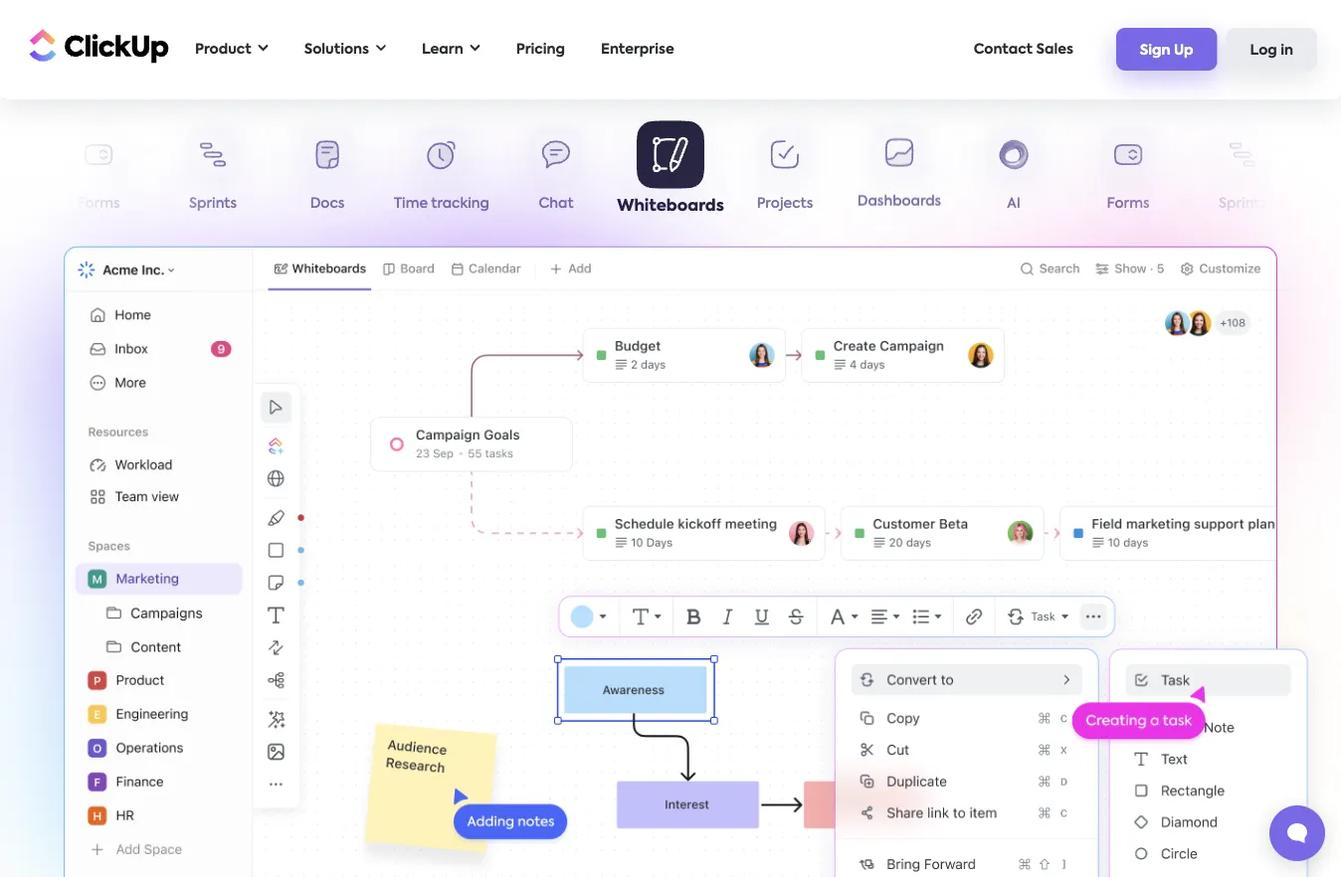 Task type: vqa. For each thing, say whether or not it's contained in the screenshot.
leftmost The Clickup'S
no



Task type: locate. For each thing, give the bounding box(es) containing it.
solutions button
[[294, 29, 396, 70]]

time tracking button
[[385, 127, 499, 219]]

1 sprints from the left
[[189, 197, 237, 211]]

tracking
[[431, 197, 490, 211]]

0 horizontal spatial forms
[[77, 197, 120, 211]]

sign
[[1140, 43, 1171, 57]]

log
[[1251, 43, 1278, 57]]

1 forms button from the left
[[41, 127, 156, 219]]

forms for 1st forms button from right
[[1107, 197, 1150, 211]]

chat button
[[499, 127, 614, 219]]

solutions
[[304, 42, 369, 56]]

0 horizontal spatial sprints button
[[156, 127, 270, 219]]

2 sprints button from the left
[[1186, 127, 1300, 219]]

sprints button
[[156, 127, 270, 219], [1186, 127, 1300, 219]]

1 horizontal spatial sprints button
[[1186, 127, 1300, 219]]

contact sales
[[974, 42, 1074, 56]]

0 horizontal spatial forms button
[[41, 127, 156, 219]]

product
[[195, 42, 251, 56]]

projects
[[757, 197, 813, 211]]

0 horizontal spatial sprints
[[189, 197, 237, 211]]

1 horizontal spatial forms
[[1107, 197, 1150, 211]]

docs
[[310, 197, 345, 211]]

1 horizontal spatial forms button
[[1071, 127, 1186, 219]]

product button
[[185, 29, 278, 70]]

chat
[[539, 197, 574, 211]]

1 horizontal spatial sprints
[[1219, 197, 1267, 211]]

2 forms button from the left
[[1071, 127, 1186, 219]]

docs button
[[270, 127, 385, 219]]

sprints
[[189, 197, 237, 211], [1219, 197, 1267, 211]]

forms for 2nd forms button from right
[[77, 197, 120, 211]]

forms
[[77, 197, 120, 211], [1107, 197, 1150, 211]]

1 sprints button from the left
[[156, 127, 270, 219]]

1 forms from the left
[[77, 197, 120, 211]]

2 forms from the left
[[1107, 197, 1150, 211]]

contact
[[974, 42, 1033, 56]]

forms button
[[41, 127, 156, 219], [1071, 127, 1186, 219]]



Task type: describe. For each thing, give the bounding box(es) containing it.
ai
[[1007, 197, 1021, 211]]

in
[[1281, 43, 1294, 57]]

enterprise link
[[591, 29, 684, 70]]

chat image
[[810, 627, 1333, 878]]

contact sales link
[[964, 29, 1084, 70]]

up
[[1174, 43, 1194, 57]]

whiteboards button
[[614, 121, 728, 219]]

whiteboards image
[[63, 247, 1278, 878]]

sign up
[[1140, 43, 1194, 57]]

enterprise
[[601, 42, 674, 56]]

learn
[[422, 42, 463, 56]]

sales
[[1037, 42, 1074, 56]]

projects button
[[728, 127, 842, 219]]

log in link
[[1227, 28, 1318, 70]]

ai button
[[957, 127, 1071, 219]]

pricing
[[516, 42, 565, 56]]

log in
[[1251, 43, 1294, 57]]

whiteboards
[[617, 198, 724, 214]]

dashboards
[[858, 197, 942, 211]]

sign up button
[[1116, 28, 1218, 70]]

learn button
[[412, 29, 490, 70]]

time
[[394, 197, 428, 211]]

clickup image
[[24, 27, 169, 64]]

time tracking
[[394, 197, 490, 211]]

pricing link
[[506, 29, 575, 70]]

2 sprints from the left
[[1219, 197, 1267, 211]]

dashboards button
[[842, 127, 957, 219]]



